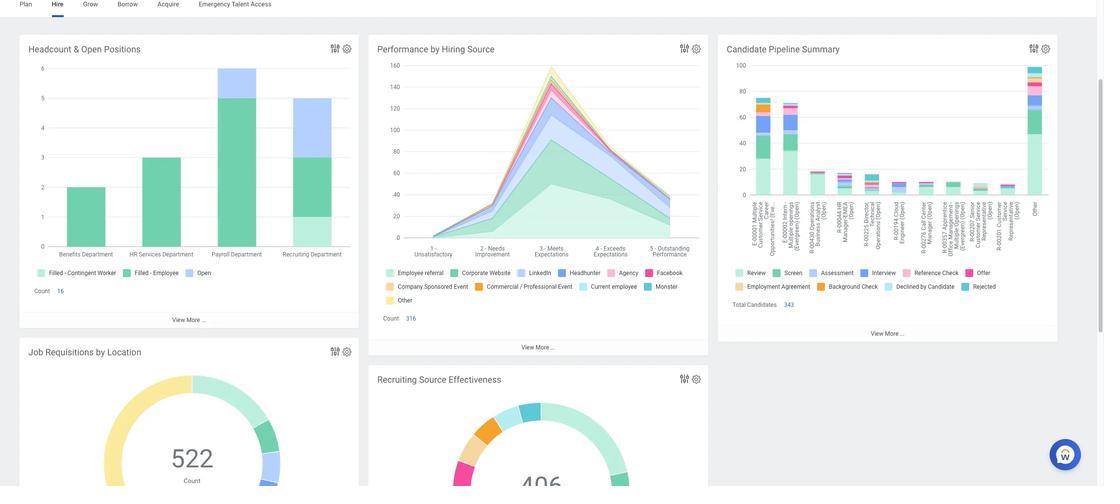 Task type: vqa. For each thing, say whether or not it's contained in the screenshot.
main content
no



Task type: locate. For each thing, give the bounding box(es) containing it.
emergency talent access
[[199, 0, 271, 8]]

count left 16 at the left bottom of page
[[34, 288, 50, 295]]

by inside 'element'
[[431, 44, 440, 54]]

0 horizontal spatial count
[[34, 288, 50, 295]]

count
[[34, 288, 50, 295], [383, 316, 399, 323], [184, 478, 201, 485]]

view for performance by hiring source
[[521, 345, 534, 352]]

acquire
[[157, 0, 179, 8]]

configure and view chart data image for candidate pipeline summary
[[1028, 43, 1040, 54]]

1 vertical spatial by
[[96, 347, 105, 358]]

more inside performance by hiring source 'element'
[[536, 345, 549, 352]]

configure and view chart data image inside performance by hiring source 'element'
[[679, 43, 691, 54]]

view more ... inside performance by hiring source 'element'
[[521, 345, 555, 352]]

by left the hiring
[[431, 44, 440, 54]]

source right recruiting
[[419, 375, 446, 385]]

performance
[[377, 44, 428, 54]]

2 horizontal spatial count
[[383, 316, 399, 323]]

hire
[[52, 0, 64, 8]]

1 vertical spatial view more ...
[[871, 331, 905, 338]]

count inside performance by hiring source 'element'
[[383, 316, 399, 323]]

configure and view chart data image left the configure recruiting source effectiveness image
[[679, 373, 691, 385]]

pipeline
[[769, 44, 800, 54]]

count for headcount
[[34, 288, 50, 295]]

job requisitions by location element
[[20, 338, 359, 487]]

configure and view chart data image inside the job requisitions by location element
[[329, 346, 341, 358]]

343 button
[[784, 301, 796, 309]]

... inside candidate pipeline summary element
[[900, 331, 905, 338]]

... inside headcount & open positions element
[[201, 317, 206, 324]]

configure and view chart data image inside the recruiting source effectiveness element
[[679, 373, 691, 385]]

view more ... for candidate pipeline summary
[[871, 331, 905, 338]]

1 horizontal spatial source
[[467, 44, 495, 54]]

... for headcount & open positions
[[201, 317, 206, 324]]

plan
[[20, 0, 32, 8]]

1 horizontal spatial view more ... link
[[369, 340, 708, 356]]

tab list
[[10, 0, 1087, 17]]

0 horizontal spatial view more ... link
[[20, 312, 359, 329]]

configure and view chart data image left configure performance by hiring source image
[[679, 43, 691, 54]]

... inside performance by hiring source 'element'
[[551, 345, 555, 352]]

count down 522 button
[[184, 478, 201, 485]]

0 horizontal spatial view
[[172, 317, 185, 324]]

1 horizontal spatial view
[[521, 345, 534, 352]]

count for performance
[[383, 316, 399, 323]]

grow
[[83, 0, 98, 8]]

count left 316
[[383, 316, 399, 323]]

configure and view chart data image left "configure candidate pipeline summary" icon
[[1028, 43, 1040, 54]]

count inside 522 count
[[184, 478, 201, 485]]

2 horizontal spatial more
[[885, 331, 899, 338]]

configure and view chart data image left configure job requisitions by location image
[[329, 346, 341, 358]]

candidate pipeline summary element
[[718, 35, 1058, 342]]

recruiting source effectiveness element
[[369, 366, 708, 487]]

by left location
[[96, 347, 105, 358]]

borrow
[[118, 0, 138, 8]]

more
[[186, 317, 200, 324], [885, 331, 899, 338], [536, 345, 549, 352]]

2 horizontal spatial view more ... link
[[718, 326, 1058, 342]]

...
[[201, 317, 206, 324], [900, 331, 905, 338], [551, 345, 555, 352]]

configure and view chart data image
[[329, 43, 341, 54], [679, 43, 691, 54], [1028, 43, 1040, 54], [329, 346, 341, 358], [679, 373, 691, 385]]

0 horizontal spatial view more ...
[[172, 317, 206, 324]]

&
[[74, 44, 79, 54]]

1 vertical spatial count
[[383, 316, 399, 323]]

2 vertical spatial ...
[[551, 345, 555, 352]]

view inside candidate pipeline summary element
[[871, 331, 884, 338]]

0 horizontal spatial ...
[[201, 317, 206, 324]]

1 vertical spatial view
[[871, 331, 884, 338]]

... for performance by hiring source
[[551, 345, 555, 352]]

522 count
[[171, 445, 214, 485]]

more for performance by hiring source
[[536, 345, 549, 352]]

view more ...
[[172, 317, 206, 324], [871, 331, 905, 338], [521, 345, 555, 352]]

0 vertical spatial more
[[186, 317, 200, 324]]

view more ... link for candidate pipeline summary
[[718, 326, 1058, 342]]

view more ... link for performance by hiring source
[[369, 340, 708, 356]]

316
[[406, 316, 416, 323]]

2 vertical spatial count
[[184, 478, 201, 485]]

configure job requisitions by location image
[[342, 347, 352, 358]]

location
[[107, 347, 141, 358]]

configure and view chart data image for performance by hiring source
[[679, 43, 691, 54]]

requisitions
[[45, 347, 94, 358]]

source right the hiring
[[467, 44, 495, 54]]

2 horizontal spatial view more ...
[[871, 331, 905, 338]]

2 vertical spatial more
[[536, 345, 549, 352]]

0 vertical spatial count
[[34, 288, 50, 295]]

0 horizontal spatial source
[[419, 375, 446, 385]]

1 vertical spatial source
[[419, 375, 446, 385]]

2 horizontal spatial view
[[871, 331, 884, 338]]

1 vertical spatial ...
[[900, 331, 905, 338]]

2 vertical spatial view more ...
[[521, 345, 555, 352]]

0 vertical spatial source
[[467, 44, 495, 54]]

by
[[431, 44, 440, 54], [96, 347, 105, 358]]

1 horizontal spatial view more ...
[[521, 345, 555, 352]]

0 vertical spatial ...
[[201, 317, 206, 324]]

view for candidate pipeline summary
[[871, 331, 884, 338]]

count inside headcount & open positions element
[[34, 288, 50, 295]]

2 horizontal spatial ...
[[900, 331, 905, 338]]

0 vertical spatial view more ...
[[172, 317, 206, 324]]

view inside performance by hiring source 'element'
[[521, 345, 534, 352]]

recruiting
[[377, 375, 417, 385]]

view more ... for headcount & open positions
[[172, 317, 206, 324]]

total
[[733, 302, 746, 309]]

performance by hiring source element
[[369, 35, 708, 356]]

1 horizontal spatial count
[[184, 478, 201, 485]]

more inside headcount & open positions element
[[186, 317, 200, 324]]

headcount
[[28, 44, 71, 54]]

source
[[467, 44, 495, 54], [419, 375, 446, 385]]

configure and view chart data image for headcount & open positions
[[329, 43, 341, 54]]

0 vertical spatial by
[[431, 44, 440, 54]]

view for headcount & open positions
[[172, 317, 185, 324]]

522
[[171, 445, 214, 474]]

2 vertical spatial view
[[521, 345, 534, 352]]

view more ... for performance by hiring source
[[521, 345, 555, 352]]

total candidates
[[733, 302, 777, 309]]

job requisitions by location
[[28, 347, 141, 358]]

view more ... inside headcount & open positions element
[[172, 317, 206, 324]]

0 vertical spatial view
[[172, 317, 185, 324]]

configure and view chart data image left the configure headcount & open positions icon
[[329, 43, 341, 54]]

1 horizontal spatial by
[[431, 44, 440, 54]]

1 horizontal spatial more
[[536, 345, 549, 352]]

more inside candidate pipeline summary element
[[885, 331, 899, 338]]

1 horizontal spatial ...
[[551, 345, 555, 352]]

1 vertical spatial more
[[885, 331, 899, 338]]

view more ... link
[[20, 312, 359, 329], [718, 326, 1058, 342], [369, 340, 708, 356]]

0 horizontal spatial more
[[186, 317, 200, 324]]

access
[[251, 0, 271, 8]]

view more ... inside candidate pipeline summary element
[[871, 331, 905, 338]]

view inside headcount & open positions element
[[172, 317, 185, 324]]

headcount & open positions
[[28, 44, 141, 54]]

view
[[172, 317, 185, 324], [871, 331, 884, 338], [521, 345, 534, 352]]



Task type: describe. For each thing, give the bounding box(es) containing it.
recruiting source effectiveness
[[377, 375, 501, 385]]

summary
[[802, 44, 840, 54]]

configure candidate pipeline summary image
[[1040, 44, 1051, 54]]

configure performance by hiring source image
[[691, 44, 702, 54]]

configure headcount & open positions image
[[342, 44, 352, 54]]

hiring
[[442, 44, 465, 54]]

configure and view chart data image for job requisitions by location
[[329, 346, 341, 358]]

view more ... link for headcount & open positions
[[20, 312, 359, 329]]

positions
[[104, 44, 141, 54]]

source inside the recruiting source effectiveness element
[[419, 375, 446, 385]]

open
[[81, 44, 102, 54]]

16
[[57, 288, 64, 295]]

more for candidate pipeline summary
[[885, 331, 899, 338]]

configure and view chart data image for recruiting source effectiveness
[[679, 373, 691, 385]]

316 button
[[406, 315, 418, 323]]

candidate pipeline summary
[[727, 44, 840, 54]]

16 button
[[57, 288, 65, 296]]

headcount & open positions element
[[20, 35, 359, 329]]

... for candidate pipeline summary
[[900, 331, 905, 338]]

candidates
[[747, 302, 777, 309]]

emergency
[[199, 0, 230, 8]]

522 button
[[171, 443, 215, 477]]

tab list containing plan
[[10, 0, 1087, 17]]

0 horizontal spatial by
[[96, 347, 105, 358]]

job
[[28, 347, 43, 358]]

talent
[[232, 0, 249, 8]]

more for headcount & open positions
[[186, 317, 200, 324]]

configure recruiting source effectiveness image
[[691, 374, 702, 385]]

effectiveness
[[449, 375, 501, 385]]

candidate
[[727, 44, 767, 54]]

source inside performance by hiring source 'element'
[[467, 44, 495, 54]]

performance by hiring source
[[377, 44, 495, 54]]

343
[[784, 302, 794, 309]]



